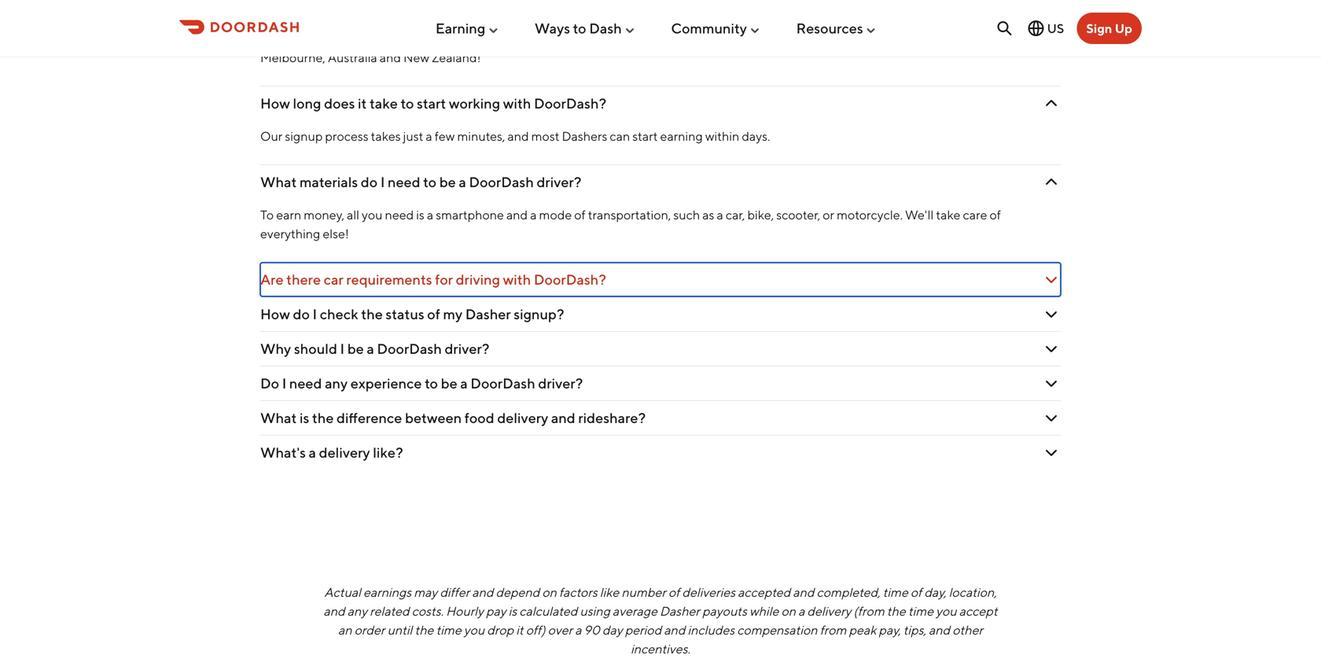Task type: vqa. For each thing, say whether or not it's contained in the screenshot.
'these'
no



Task type: describe. For each thing, give the bounding box(es) containing it.
available
[[331, 31, 380, 46]]

includes
[[688, 623, 735, 637]]

rico;
[[820, 31, 848, 46]]

is inside the doordash is available in over 7,000 cities in all 50 u.s. states, including washington, d.c., and puerto rico; over 80 cities in canada; and melbourne, australia and new zealand!
[[320, 31, 328, 46]]

or
[[823, 207, 835, 222]]

costs.
[[412, 604, 444, 619]]

calculated
[[519, 604, 578, 619]]

sign
[[1086, 21, 1112, 36]]

our
[[260, 129, 283, 144]]

zealand!
[[432, 50, 481, 65]]

within
[[705, 129, 740, 144]]

earning
[[660, 129, 703, 144]]

for
[[435, 271, 453, 288]]

0 vertical spatial time
[[883, 585, 908, 600]]

you inside to earn money, all you need is a smartphone and a mode of transportation, such as a car, bike, scooter, or motorcycle. we'll take care of everything else!
[[362, 207, 383, 222]]

all inside to earn money, all you need is a smartphone and a mode of transportation, such as a car, bike, scooter, or motorcycle. we'll take care of everything else!
[[347, 207, 359, 222]]

australia
[[328, 50, 377, 65]]

order
[[354, 623, 385, 637]]

number
[[622, 585, 666, 600]]

and inside to earn money, all you need is a smartphone and a mode of transportation, such as a car, bike, scooter, or motorcycle. we'll take care of everything else!
[[506, 207, 528, 222]]

using
[[580, 604, 610, 619]]

there
[[286, 271, 321, 288]]

materials
[[300, 173, 358, 190]]

actual earnings may differ and depend on factors like number of deliveries accepted and completed, time of day, location, and any related costs. hourly pay is calculated using average dasher payouts while on a delivery (from the time you accept an order until the time you drop it off) over a 90 day period and includes compensation from peak pay, tips, and other incentives.
[[324, 585, 998, 656]]

doordash is available in over 7,000 cities in all 50 u.s. states, including washington, d.c., and puerto rico; over 80 cities in canada; and melbourne, australia and new zealand!
[[260, 31, 1011, 65]]

should
[[294, 340, 337, 357]]

i right 'do'
[[282, 375, 287, 392]]

canada;
[[940, 31, 987, 46]]

rideshare?
[[578, 409, 646, 426]]

what's
[[260, 444, 306, 461]]

a up what is the difference between food delivery and rideshare?
[[460, 375, 468, 392]]

7,000
[[422, 31, 456, 46]]

such
[[674, 207, 700, 222]]

our signup process takes just a few minutes, and most dashers can start earning within days.
[[260, 129, 770, 144]]

compensation
[[737, 623, 818, 637]]

a up compensation on the bottom right
[[798, 604, 805, 619]]

3 in from the left
[[928, 31, 938, 46]]

as
[[703, 207, 715, 222]]

how for how do i check the status of my dasher signup?
[[260, 306, 290, 322]]

1 horizontal spatial delivery
[[497, 409, 548, 426]]

states,
[[560, 31, 596, 46]]

few
[[435, 129, 455, 144]]

how long does it take to start working with doordash?
[[260, 95, 606, 112]]

of left day,
[[911, 585, 922, 600]]

0 horizontal spatial take
[[370, 95, 398, 112]]

completed,
[[817, 585, 881, 600]]

and left 'rideshare?'
[[551, 409, 576, 426]]

and right 'canada;'
[[989, 31, 1011, 46]]

are
[[260, 271, 284, 288]]

a right what's
[[309, 444, 316, 461]]

of left my
[[427, 306, 440, 322]]

including
[[598, 31, 650, 46]]

i right should
[[340, 340, 345, 357]]

what's a delivery like?
[[260, 444, 403, 461]]

0 vertical spatial any
[[325, 375, 348, 392]]

to for experience
[[425, 375, 438, 392]]

the down costs.
[[415, 623, 434, 637]]

driver? for do i need any experience to be a doordash driver?
[[538, 375, 583, 392]]

earnings
[[363, 585, 411, 600]]

dash
[[589, 20, 622, 37]]

a left few
[[426, 129, 432, 144]]

0 vertical spatial need
[[388, 173, 420, 190]]

be for experience
[[441, 375, 457, 392]]

most
[[531, 129, 560, 144]]

related
[[370, 604, 409, 619]]

us
[[1047, 21, 1064, 36]]

hourly
[[446, 604, 484, 619]]

u.s.
[[536, 31, 558, 46]]

may
[[414, 585, 438, 600]]

to
[[260, 207, 274, 222]]

deliveries
[[682, 585, 735, 600]]

0 horizontal spatial over
[[395, 31, 420, 46]]

off)
[[526, 623, 546, 637]]

pay,
[[879, 623, 901, 637]]

1 horizontal spatial do
[[361, 173, 378, 190]]

doordash down 'how do i check the status of my dasher signup?' on the top of page
[[377, 340, 442, 357]]

1 vertical spatial driver?
[[445, 340, 490, 357]]

resources link
[[796, 13, 878, 43]]

between
[[405, 409, 462, 426]]

sign up
[[1086, 21, 1133, 36]]

is inside to earn money, all you need is a smartphone and a mode of transportation, such as a car, bike, scooter, or motorcycle. we'll take care of everything else!
[[416, 207, 425, 222]]

of right number
[[669, 585, 680, 600]]

community
[[671, 20, 747, 37]]

and up incentives. at the bottom of page
[[664, 623, 685, 637]]

signup
[[285, 129, 323, 144]]

and left the most
[[508, 129, 529, 144]]

dasher inside actual earnings may differ and depend on factors like number of deliveries accepted and completed, time of day, location, and any related costs. hourly pay is calculated using average dasher payouts while on a delivery (from the time you accept an order until the time you drop it off) over a 90 day period and includes compensation from peak pay, tips, and other incentives.
[[660, 604, 700, 619]]

transportation,
[[588, 207, 671, 222]]

tips,
[[903, 623, 926, 637]]

washington,
[[653, 31, 724, 46]]

does
[[324, 95, 355, 112]]

dashers
[[562, 129, 607, 144]]

depend
[[496, 585, 540, 600]]

earn
[[276, 207, 301, 222]]

chevron down image for doordash?
[[1042, 270, 1061, 289]]

day
[[602, 623, 623, 637]]

chevron down image for a
[[1042, 173, 1061, 191]]

ways
[[535, 20, 570, 37]]

1 vertical spatial delivery
[[319, 444, 370, 461]]

90
[[584, 623, 600, 637]]

take inside to earn money, all you need is a smartphone and a mode of transportation, such as a car, bike, scooter, or motorcycle. we'll take care of everything else!
[[936, 207, 961, 222]]

to for need
[[423, 173, 437, 190]]

an
[[338, 623, 352, 637]]

1 vertical spatial you
[[936, 604, 957, 619]]

0 vertical spatial start
[[417, 95, 446, 112]]

1 vertical spatial time
[[908, 604, 934, 619]]

2 with from the top
[[503, 271, 531, 288]]

like?
[[373, 444, 403, 461]]

sign up button
[[1077, 13, 1142, 44]]

chevron down image for doordash?
[[1042, 94, 1061, 113]]

factors
[[559, 585, 598, 600]]

what for what is the difference between food delivery and rideshare?
[[260, 409, 297, 426]]

d.c.,
[[726, 31, 753, 46]]

2 horizontal spatial over
[[850, 31, 875, 46]]

takes
[[371, 129, 401, 144]]

what is the difference between food delivery and rideshare?
[[260, 409, 646, 426]]



Task type: locate. For each thing, give the bounding box(es) containing it.
2 chevron down image from the top
[[1042, 270, 1061, 289]]

take
[[370, 95, 398, 112], [936, 207, 961, 222]]

it right the does
[[358, 95, 367, 112]]

2 cities from the left
[[896, 31, 925, 46]]

over up new
[[395, 31, 420, 46]]

be down check
[[347, 340, 364, 357]]

and left mode
[[506, 207, 528, 222]]

to
[[573, 20, 586, 37], [401, 95, 414, 112], [423, 173, 437, 190], [425, 375, 438, 392]]

of right care
[[990, 207, 1001, 222]]

what for what materials do i need to be a doordash driver?
[[260, 173, 297, 190]]

what
[[260, 173, 297, 190], [260, 409, 297, 426]]

any down should
[[325, 375, 348, 392]]

1 chevron down image from the top
[[1042, 94, 1061, 113]]

care
[[963, 207, 987, 222]]

the up pay,
[[887, 604, 906, 619]]

and up pay
[[472, 585, 494, 600]]

0 horizontal spatial in
[[382, 31, 392, 46]]

need inside to earn money, all you need is a smartphone and a mode of transportation, such as a car, bike, scooter, or motorcycle. we'll take care of everything else!
[[385, 207, 414, 222]]

all up "else!"
[[347, 207, 359, 222]]

2 horizontal spatial in
[[928, 31, 938, 46]]

we'll
[[905, 207, 934, 222]]

differ
[[440, 585, 470, 600]]

0 vertical spatial do
[[361, 173, 378, 190]]

working
[[449, 95, 500, 112]]

driver? up 'rideshare?'
[[538, 375, 583, 392]]

is
[[320, 31, 328, 46], [416, 207, 425, 222], [300, 409, 309, 426], [509, 604, 517, 619]]

1 horizontal spatial cities
[[896, 31, 925, 46]]

50
[[517, 31, 533, 46]]

community link
[[671, 13, 761, 43]]

do
[[361, 173, 378, 190], [293, 306, 310, 322]]

bike,
[[748, 207, 774, 222]]

need down what materials do i need to be a doordash driver?
[[385, 207, 414, 222]]

0 vertical spatial all
[[502, 31, 515, 46]]

2 vertical spatial chevron down image
[[1042, 443, 1061, 462]]

0 horizontal spatial it
[[358, 95, 367, 112]]

1 what from the top
[[260, 173, 297, 190]]

up
[[1115, 21, 1133, 36]]

are there car requirements for driving with doordash?
[[260, 271, 606, 288]]

doordash? up dashers
[[534, 95, 606, 112]]

time up tips,
[[908, 604, 934, 619]]

to down few
[[423, 173, 437, 190]]

is inside actual earnings may differ and depend on factors like number of deliveries accepted and completed, time of day, location, and any related costs. hourly pay is calculated using average dasher payouts while on a delivery (from the time you accept an order until the time you drop it off) over a 90 day period and includes compensation from peak pay, tips, and other incentives.
[[509, 604, 517, 619]]

chevron down image for driver?
[[1042, 374, 1061, 393]]

you down hourly
[[464, 623, 485, 637]]

cities right 80
[[896, 31, 925, 46]]

doordash up food
[[471, 375, 535, 392]]

in right available
[[382, 31, 392, 46]]

a down what materials do i need to be a doordash driver?
[[427, 207, 434, 222]]

be up what is the difference between food delivery and rideshare?
[[441, 375, 457, 392]]

take up takes
[[370, 95, 398, 112]]

time
[[883, 585, 908, 600], [908, 604, 934, 619], [436, 623, 461, 637]]

all left 50
[[502, 31, 515, 46]]

any inside actual earnings may differ and depend on factors like number of deliveries accepted and completed, time of day, location, and any related costs. hourly pay is calculated using average dasher payouts while on a delivery (from the time you accept an order until the time you drop it off) over a 90 day period and includes compensation from peak pay, tips, and other incentives.
[[347, 604, 367, 619]]

doordash?
[[534, 95, 606, 112], [534, 271, 606, 288]]

2 what from the top
[[260, 409, 297, 426]]

long
[[293, 95, 321, 112]]

driver? up mode
[[537, 173, 582, 190]]

start up few
[[417, 95, 446, 112]]

0 horizontal spatial start
[[417, 95, 446, 112]]

delivery inside actual earnings may differ and depend on factors like number of deliveries accepted and completed, time of day, location, and any related costs. hourly pay is calculated using average dasher payouts while on a delivery (from the time you accept an order until the time you drop it off) over a 90 day period and includes compensation from peak pay, tips, and other incentives.
[[807, 604, 851, 619]]

do
[[260, 375, 279, 392]]

driver? down my
[[445, 340, 490, 357]]

is down what materials do i need to be a doordash driver?
[[416, 207, 425, 222]]

1 horizontal spatial over
[[548, 623, 573, 637]]

1 vertical spatial do
[[293, 306, 310, 322]]

2 how from the top
[[260, 306, 290, 322]]

be
[[439, 173, 456, 190], [347, 340, 364, 357], [441, 375, 457, 392]]

delivery down difference
[[319, 444, 370, 461]]

on up calculated
[[542, 585, 557, 600]]

0 vertical spatial on
[[542, 585, 557, 600]]

0 horizontal spatial you
[[362, 207, 383, 222]]

driver? for what materials do i need to be a doordash driver?
[[537, 173, 582, 190]]

doordash? up signup?
[[534, 271, 606, 288]]

2 vertical spatial need
[[289, 375, 322, 392]]

1 horizontal spatial all
[[502, 31, 515, 46]]

process
[[325, 129, 369, 144]]

ways to dash link
[[535, 13, 636, 43]]

(from
[[854, 604, 885, 619]]

to earn money, all you need is a smartphone and a mode of transportation, such as a car, bike, scooter, or motorcycle. we'll take care of everything else!
[[260, 207, 1001, 241]]

cities up zealand!
[[458, 31, 487, 46]]

from
[[820, 623, 847, 637]]

smartphone
[[436, 207, 504, 222]]

delivery up 'from'
[[807, 604, 851, 619]]

other
[[953, 623, 983, 637]]

the
[[361, 306, 383, 322], [312, 409, 334, 426], [887, 604, 906, 619], [415, 623, 434, 637]]

and right accepted
[[793, 585, 814, 600]]

0 horizontal spatial all
[[347, 207, 359, 222]]

pay
[[486, 604, 506, 619]]

location,
[[949, 585, 997, 600]]

1 vertical spatial be
[[347, 340, 364, 357]]

0 vertical spatial it
[[358, 95, 367, 112]]

day,
[[924, 585, 947, 600]]

0 horizontal spatial on
[[542, 585, 557, 600]]

need down just
[[388, 173, 420, 190]]

it inside actual earnings may differ and depend on factors like number of deliveries accepted and completed, time of day, location, and any related costs. hourly pay is calculated using average dasher payouts while on a delivery (from the time you accept an order until the time you drop it off) over a 90 day period and includes compensation from peak pay, tips, and other incentives.
[[516, 623, 524, 637]]

1 vertical spatial it
[[516, 623, 524, 637]]

just
[[403, 129, 423, 144]]

earning
[[436, 20, 486, 37]]

1 horizontal spatial start
[[633, 129, 658, 144]]

car,
[[726, 207, 745, 222]]

and
[[755, 31, 777, 46], [989, 31, 1011, 46], [380, 50, 401, 65], [508, 129, 529, 144], [506, 207, 528, 222], [551, 409, 576, 426], [472, 585, 494, 600], [793, 585, 814, 600], [324, 604, 345, 619], [664, 623, 685, 637], [929, 623, 950, 637]]

1 vertical spatial need
[[385, 207, 414, 222]]

peak
[[849, 623, 877, 637]]

doordash
[[260, 31, 317, 46], [469, 173, 534, 190], [377, 340, 442, 357], [471, 375, 535, 392]]

5 chevron down image from the top
[[1042, 409, 1061, 427]]

you down day,
[[936, 604, 957, 619]]

any
[[325, 375, 348, 392], [347, 604, 367, 619]]

globe line image
[[1027, 19, 1046, 38]]

chevron down image
[[1042, 94, 1061, 113], [1042, 305, 1061, 324], [1042, 339, 1061, 358], [1042, 374, 1061, 393], [1042, 409, 1061, 427]]

2 in from the left
[[490, 31, 500, 46]]

why
[[260, 340, 291, 357]]

how for how long does it take to start working with doordash?
[[260, 95, 290, 112]]

a right as at the right
[[717, 207, 723, 222]]

in left 50
[[490, 31, 500, 46]]

a left 90
[[575, 623, 582, 637]]

0 horizontal spatial do
[[293, 306, 310, 322]]

2 vertical spatial you
[[464, 623, 485, 637]]

is right pay
[[509, 604, 517, 619]]

driving
[[456, 271, 500, 288]]

of right mode
[[574, 207, 586, 222]]

how left long
[[260, 95, 290, 112]]

0 horizontal spatial dasher
[[465, 306, 511, 322]]

puerto
[[779, 31, 818, 46]]

it left off)
[[516, 623, 524, 637]]

check
[[320, 306, 358, 322]]

i down takes
[[381, 173, 385, 190]]

doordash up 'melbourne,' on the left top of the page
[[260, 31, 317, 46]]

1 vertical spatial doordash?
[[534, 271, 606, 288]]

all inside the doordash is available in over 7,000 cities in all 50 u.s. states, including washington, d.c., and puerto rico; over 80 cities in canada; and melbourne, australia and new zealand!
[[502, 31, 515, 46]]

1 vertical spatial start
[[633, 129, 658, 144]]

1 vertical spatial any
[[347, 604, 367, 619]]

else!
[[323, 226, 349, 241]]

over down calculated
[[548, 623, 573, 637]]

and left new
[[380, 50, 401, 65]]

chevron down image
[[1042, 173, 1061, 191], [1042, 270, 1061, 289], [1042, 443, 1061, 462]]

to left dash
[[573, 20, 586, 37]]

2 horizontal spatial you
[[936, 604, 957, 619]]

1 vertical spatial on
[[781, 604, 796, 619]]

1 how from the top
[[260, 95, 290, 112]]

the right check
[[361, 306, 383, 322]]

in left 'canada;'
[[928, 31, 938, 46]]

2 vertical spatial time
[[436, 623, 461, 637]]

2 horizontal spatial delivery
[[807, 604, 851, 619]]

motorcycle.
[[837, 207, 903, 222]]

2 vertical spatial be
[[441, 375, 457, 392]]

dasher down 'deliveries'
[[660, 604, 700, 619]]

time down hourly
[[436, 623, 461, 637]]

accept
[[959, 604, 998, 619]]

0 vertical spatial chevron down image
[[1042, 173, 1061, 191]]

a up experience
[[367, 340, 374, 357]]

money,
[[304, 207, 344, 222]]

to for take
[[401, 95, 414, 112]]

1 vertical spatial dasher
[[660, 604, 700, 619]]

you
[[362, 207, 383, 222], [936, 604, 957, 619], [464, 623, 485, 637]]

to inside ways to dash link
[[573, 20, 586, 37]]

2 vertical spatial driver?
[[538, 375, 583, 392]]

over left 80
[[850, 31, 875, 46]]

1 horizontal spatial dasher
[[660, 604, 700, 619]]

0 vertical spatial dasher
[[465, 306, 511, 322]]

over inside actual earnings may differ and depend on factors like number of deliveries accepted and completed, time of day, location, and any related costs. hourly pay is calculated using average dasher payouts while on a delivery (from the time you accept an order until the time you drop it off) over a 90 day period and includes compensation from peak pay, tips, and other incentives.
[[548, 623, 573, 637]]

with
[[503, 95, 531, 112], [503, 271, 531, 288]]

a up smartphone
[[459, 173, 466, 190]]

experience
[[351, 375, 422, 392]]

0 vertical spatial how
[[260, 95, 290, 112]]

2 chevron down image from the top
[[1042, 305, 1061, 324]]

average
[[613, 604, 657, 619]]

chevron down image for signup?
[[1042, 305, 1061, 324]]

dasher right my
[[465, 306, 511, 322]]

1 horizontal spatial in
[[490, 31, 500, 46]]

period
[[625, 623, 662, 637]]

0 vertical spatial doordash?
[[534, 95, 606, 112]]

all
[[502, 31, 515, 46], [347, 207, 359, 222]]

1 cities from the left
[[458, 31, 487, 46]]

until
[[387, 623, 412, 637]]

3 chevron down image from the top
[[1042, 443, 1061, 462]]

take left care
[[936, 207, 961, 222]]

doordash inside the doordash is available in over 7,000 cities in all 50 u.s. states, including washington, d.c., and puerto rico; over 80 cities in canada; and melbourne, australia and new zealand!
[[260, 31, 317, 46]]

0 vertical spatial be
[[439, 173, 456, 190]]

2 vertical spatial delivery
[[807, 604, 851, 619]]

what materials do i need to be a doordash driver?
[[260, 173, 582, 190]]

what up earn
[[260, 173, 297, 190]]

any up an
[[347, 604, 367, 619]]

over
[[395, 31, 420, 46], [850, 31, 875, 46], [548, 623, 573, 637]]

1 horizontal spatial on
[[781, 604, 796, 619]]

and right d.c.,
[[755, 31, 777, 46]]

be for need
[[439, 173, 456, 190]]

of
[[574, 207, 586, 222], [990, 207, 1001, 222], [427, 306, 440, 322], [669, 585, 680, 600], [911, 585, 922, 600]]

1 vertical spatial what
[[260, 409, 297, 426]]

1 horizontal spatial you
[[464, 623, 485, 637]]

1 horizontal spatial take
[[936, 207, 961, 222]]

what up what's
[[260, 409, 297, 426]]

start right the "can"
[[633, 129, 658, 144]]

0 vertical spatial delivery
[[497, 409, 548, 426]]

on up compensation on the bottom right
[[781, 604, 796, 619]]

0 vertical spatial what
[[260, 173, 297, 190]]

how up why
[[260, 306, 290, 322]]

to up between
[[425, 375, 438, 392]]

0 vertical spatial with
[[503, 95, 531, 112]]

do right the materials
[[361, 173, 378, 190]]

ways to dash
[[535, 20, 622, 37]]

incentives.
[[631, 641, 690, 656]]

i left check
[[313, 306, 317, 322]]

accepted
[[738, 585, 791, 600]]

a left mode
[[530, 207, 537, 222]]

0 vertical spatial take
[[370, 95, 398, 112]]

doordash up smartphone
[[469, 173, 534, 190]]

time up (from
[[883, 585, 908, 600]]

the up what's a delivery like?
[[312, 409, 334, 426]]

and right tips,
[[929, 623, 950, 637]]

need right 'do'
[[289, 375, 322, 392]]

and down actual
[[324, 604, 345, 619]]

difference
[[337, 409, 402, 426]]

minutes,
[[457, 129, 505, 144]]

is left available
[[320, 31, 328, 46]]

1 chevron down image from the top
[[1042, 173, 1061, 191]]

do i need any experience to be a doordash driver?
[[260, 375, 583, 392]]

1 with from the top
[[503, 95, 531, 112]]

1 vertical spatial take
[[936, 207, 961, 222]]

1 vertical spatial how
[[260, 306, 290, 322]]

is up what's
[[300, 409, 309, 426]]

to up just
[[401, 95, 414, 112]]

1 in from the left
[[382, 31, 392, 46]]

0 horizontal spatial delivery
[[319, 444, 370, 461]]

be up smartphone
[[439, 173, 456, 190]]

like
[[600, 585, 619, 600]]

1 vertical spatial chevron down image
[[1042, 270, 1061, 289]]

1 horizontal spatial it
[[516, 623, 524, 637]]

food
[[465, 409, 495, 426]]

do down the there
[[293, 306, 310, 322]]

a
[[426, 129, 432, 144], [459, 173, 466, 190], [427, 207, 434, 222], [530, 207, 537, 222], [717, 207, 723, 222], [367, 340, 374, 357], [460, 375, 468, 392], [309, 444, 316, 461], [798, 604, 805, 619], [575, 623, 582, 637]]

payouts
[[702, 604, 747, 619]]

0 horizontal spatial cities
[[458, 31, 487, 46]]

0 vertical spatial driver?
[[537, 173, 582, 190]]

delivery right food
[[497, 409, 548, 426]]

3 chevron down image from the top
[[1042, 339, 1061, 358]]

0 vertical spatial you
[[362, 207, 383, 222]]

with right driving
[[503, 271, 531, 288]]

with up our signup process takes just a few minutes, and most dashers can start earning within days.
[[503, 95, 531, 112]]

signup?
[[514, 306, 564, 322]]

you right money,
[[362, 207, 383, 222]]

1 vertical spatial all
[[347, 207, 359, 222]]

4 chevron down image from the top
[[1042, 374, 1061, 393]]

1 vertical spatial with
[[503, 271, 531, 288]]



